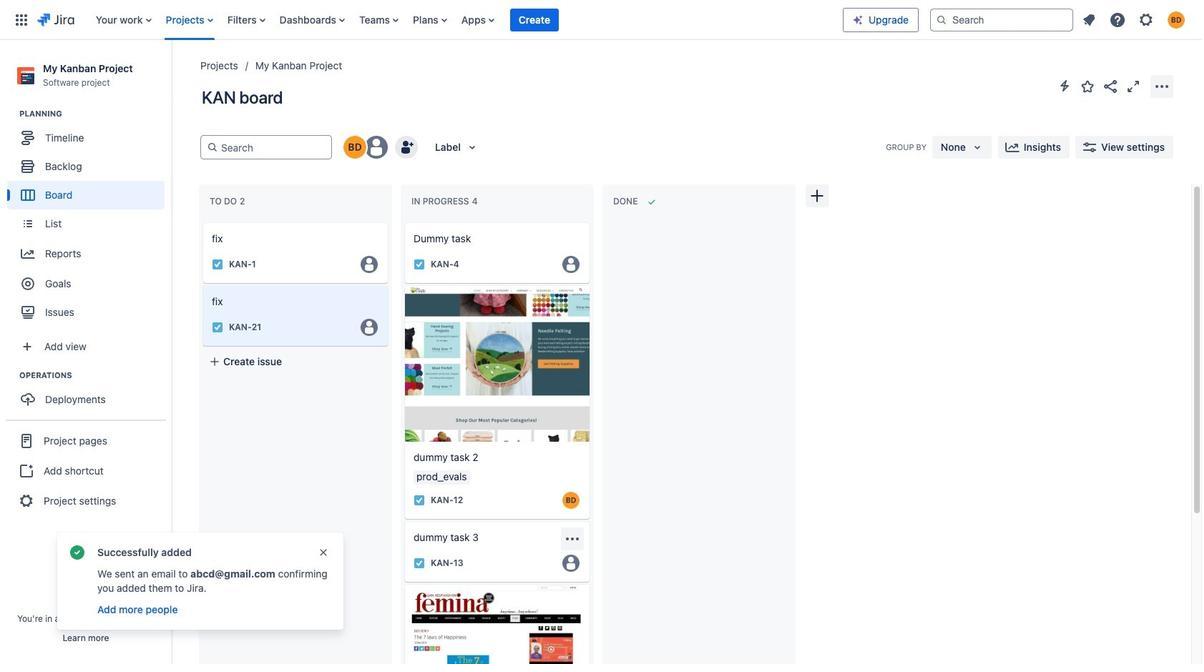 Task type: describe. For each thing, give the bounding box(es) containing it.
0 vertical spatial create issue image
[[193, 213, 210, 230]]

task image for the top create issue icon
[[212, 259, 223, 271]]

heading for group associated with operations 'image' on the bottom of the page
[[19, 370, 171, 382]]

add people image
[[398, 139, 415, 156]]

help image
[[1109, 11, 1126, 28]]

success image
[[69, 545, 86, 562]]

group for planning image
[[7, 108, 171, 331]]

planning image
[[2, 105, 19, 123]]

0 horizontal spatial list
[[89, 0, 843, 40]]

1 task image from the top
[[414, 259, 425, 271]]

Search field
[[930, 8, 1073, 31]]

your profile and settings image
[[1168, 11, 1185, 28]]

star kan board image
[[1079, 78, 1096, 95]]

1 create issue image from the top
[[395, 213, 412, 230]]

sidebar navigation image
[[156, 57, 187, 86]]

task image for the middle create issue icon
[[212, 322, 223, 333]]

2 vertical spatial group
[[6, 420, 166, 522]]

operations image
[[2, 367, 19, 384]]

2 vertical spatial create issue image
[[395, 512, 412, 529]]

to do element
[[210, 196, 248, 207]]

automations menu button icon image
[[1056, 77, 1073, 94]]

dismiss image
[[318, 547, 329, 559]]



Task type: locate. For each thing, give the bounding box(es) containing it.
1 vertical spatial group
[[7, 370, 171, 419]]

heading for planning image group
[[19, 108, 171, 120]]

1 vertical spatial task image
[[414, 558, 425, 569]]

create column image
[[809, 187, 826, 205]]

group for operations 'image' on the bottom of the page
[[7, 370, 171, 419]]

2 vertical spatial task image
[[414, 495, 425, 506]]

list
[[89, 0, 843, 40], [1076, 7, 1194, 33]]

primary element
[[9, 0, 843, 40]]

0 vertical spatial heading
[[19, 108, 171, 120]]

more actions for kan-13 dummy task 3 image
[[564, 531, 581, 548]]

None search field
[[930, 8, 1073, 31]]

task image
[[414, 259, 425, 271], [414, 558, 425, 569]]

search image
[[936, 14, 947, 25]]

1 horizontal spatial list
[[1076, 7, 1194, 33]]

0 vertical spatial create issue image
[[395, 213, 412, 230]]

enter full screen image
[[1125, 78, 1142, 95]]

Search text field
[[218, 136, 326, 159]]

appswitcher icon image
[[13, 11, 30, 28]]

sidebar element
[[0, 40, 172, 665]]

settings image
[[1138, 11, 1155, 28]]

in progress element
[[411, 196, 481, 207]]

0 vertical spatial group
[[7, 108, 171, 331]]

heading
[[19, 108, 171, 120], [19, 370, 171, 382]]

task image
[[212, 259, 223, 271], [212, 322, 223, 333], [414, 495, 425, 506]]

create issue image
[[395, 213, 412, 230], [395, 575, 412, 592]]

goal image
[[21, 278, 34, 291]]

more actions image
[[1154, 78, 1171, 95]]

2 create issue image from the top
[[395, 575, 412, 592]]

0 vertical spatial task image
[[414, 259, 425, 271]]

group
[[7, 108, 171, 331], [7, 370, 171, 419], [6, 420, 166, 522]]

1 vertical spatial create issue image
[[193, 276, 210, 293]]

1 vertical spatial create issue image
[[395, 575, 412, 592]]

0 vertical spatial task image
[[212, 259, 223, 271]]

banner
[[0, 0, 1202, 40]]

create issue image
[[193, 213, 210, 230], [193, 276, 210, 293], [395, 512, 412, 529]]

1 vertical spatial heading
[[19, 370, 171, 382]]

view settings image
[[1081, 139, 1098, 156]]

2 heading from the top
[[19, 370, 171, 382]]

2 task image from the top
[[414, 558, 425, 569]]

list item
[[510, 0, 559, 40]]

1 heading from the top
[[19, 108, 171, 120]]

jira image
[[37, 11, 74, 28], [37, 11, 74, 28]]

notifications image
[[1081, 11, 1098, 28]]

1 vertical spatial task image
[[212, 322, 223, 333]]



Task type: vqa. For each thing, say whether or not it's contained in the screenshot.
search field
yes



